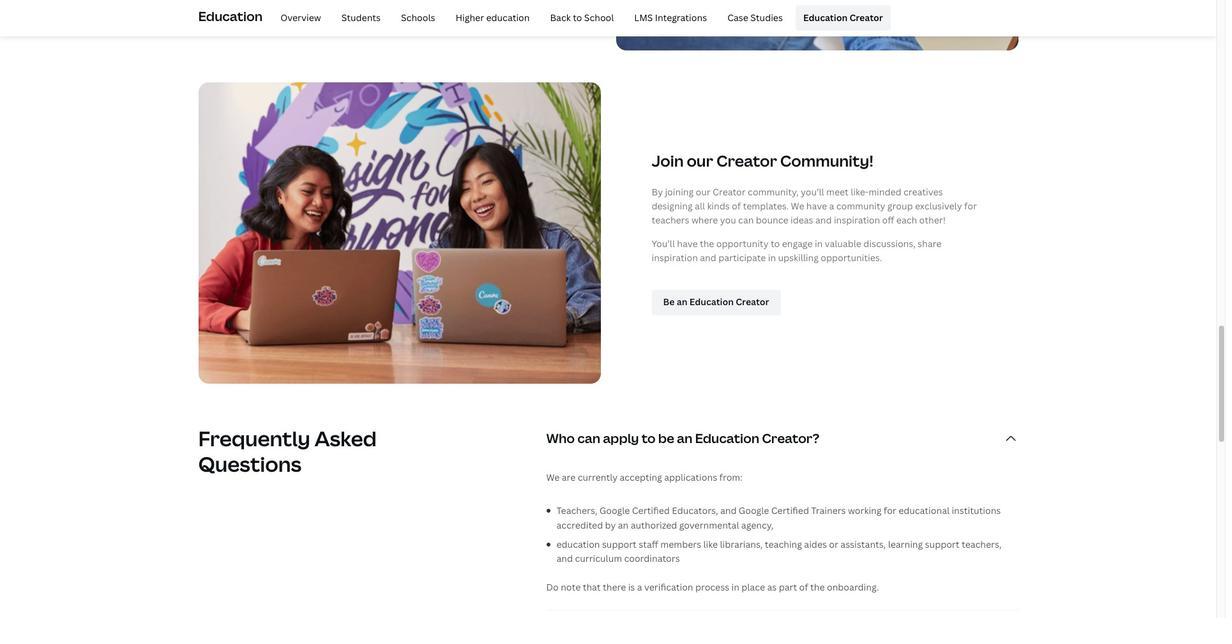 Task type: locate. For each thing, give the bounding box(es) containing it.
2 horizontal spatial education
[[804, 11, 848, 24]]

higher education
[[456, 11, 530, 24]]

education for education
[[198, 8, 263, 25]]

1 vertical spatial have
[[678, 238, 698, 250]]

0 horizontal spatial education
[[198, 8, 263, 25]]

1 horizontal spatial for
[[965, 200, 978, 212]]

or
[[830, 539, 839, 551]]

valuable
[[825, 238, 862, 250]]

staff
[[639, 539, 659, 551]]

1 horizontal spatial education
[[557, 539, 600, 551]]

0 vertical spatial inspiration
[[834, 214, 881, 226]]

1 certified from the left
[[632, 505, 670, 517]]

can
[[739, 214, 754, 226], [578, 430, 601, 447]]

0 horizontal spatial google
[[600, 505, 630, 517]]

can inside "by joining our creator community, you'll meet like-minded creatives designing all kinds of templates. we have a community group exclusively for teachers where you can bounce ideas and inspiration off each other!"
[[739, 214, 754, 226]]

to left engage
[[771, 238, 780, 250]]

an inside teachers, google certified educators, and google certified trainers working for educational institutions accredited by an authorized governmental agency,
[[618, 519, 629, 531]]

an right be
[[677, 430, 693, 447]]

inspiration down 'you'll' in the right of the page
[[652, 252, 698, 264]]

case studies link
[[720, 5, 791, 31]]

1 support from the left
[[603, 539, 637, 551]]

inspiration down community
[[834, 214, 881, 226]]

teachers,
[[557, 505, 598, 517]]

for
[[965, 200, 978, 212], [884, 505, 897, 517]]

1 horizontal spatial a
[[830, 200, 835, 212]]

governmental
[[680, 519, 740, 531]]

2 certified from the left
[[772, 505, 810, 517]]

education down accredited
[[557, 539, 600, 551]]

engage
[[783, 238, 813, 250]]

support
[[603, 539, 637, 551], [926, 539, 960, 551]]

the
[[700, 238, 715, 250], [811, 581, 825, 594]]

0 horizontal spatial inspiration
[[652, 252, 698, 264]]

inspiration
[[834, 214, 881, 226], [652, 252, 698, 264]]

can inside dropdown button
[[578, 430, 601, 447]]

an
[[677, 430, 693, 447], [618, 519, 629, 531]]

in left upskilling
[[769, 252, 776, 264]]

certified up authorized
[[632, 505, 670, 517]]

1 vertical spatial inspiration
[[652, 252, 698, 264]]

have inside you'll have the opportunity to engage in valuable discussions, share inspiration and participate in upskilling opportunities.
[[678, 238, 698, 250]]

community!
[[781, 150, 874, 172]]

0 horizontal spatial a
[[638, 581, 643, 594]]

1 vertical spatial our
[[696, 186, 711, 198]]

by
[[652, 186, 663, 198]]

higher
[[456, 11, 484, 24]]

who
[[547, 430, 575, 447]]

for right exclusively
[[965, 200, 978, 212]]

we left are at the left of the page
[[547, 472, 560, 484]]

0 horizontal spatial certified
[[632, 505, 670, 517]]

and
[[816, 214, 832, 226], [700, 252, 717, 264], [721, 505, 737, 517], [557, 553, 573, 565]]

1 horizontal spatial inspiration
[[834, 214, 881, 226]]

2 vertical spatial to
[[642, 430, 656, 447]]

education inside dropdown button
[[696, 430, 760, 447]]

in right engage
[[815, 238, 823, 250]]

lms
[[635, 11, 653, 24]]

support down by
[[603, 539, 637, 551]]

we inside "by joining our creator community, you'll meet like-minded creatives designing all kinds of templates. we have a community group exclusively for teachers where you can bounce ideas and inspiration off each other!"
[[791, 200, 805, 212]]

schools
[[401, 11, 435, 24]]

2 horizontal spatial in
[[815, 238, 823, 250]]

educators,
[[672, 505, 719, 517]]

2 google from the left
[[739, 505, 770, 517]]

school
[[585, 11, 614, 24]]

minded
[[869, 186, 902, 198]]

google up by
[[600, 505, 630, 517]]

assistants,
[[841, 539, 886, 551]]

0 vertical spatial a
[[830, 200, 835, 212]]

1 vertical spatial a
[[638, 581, 643, 594]]

have
[[807, 200, 828, 212], [678, 238, 698, 250]]

creatives
[[904, 186, 944, 198]]

google up agency,
[[739, 505, 770, 517]]

and up note
[[557, 553, 573, 565]]

our up the all
[[696, 186, 711, 198]]

of right part
[[800, 581, 809, 594]]

2 support from the left
[[926, 539, 960, 551]]

our right the join
[[687, 150, 714, 172]]

0 vertical spatial an
[[677, 430, 693, 447]]

the right part
[[811, 581, 825, 594]]

students link
[[334, 5, 389, 31]]

teachers
[[652, 214, 690, 226]]

the down where
[[700, 238, 715, 250]]

0 horizontal spatial we
[[547, 472, 560, 484]]

1 vertical spatial in
[[769, 252, 776, 264]]

1 vertical spatial to
[[771, 238, 780, 250]]

to
[[573, 11, 582, 24], [771, 238, 780, 250], [642, 430, 656, 447]]

a right is
[[638, 581, 643, 594]]

1 horizontal spatial certified
[[772, 505, 810, 517]]

can right you
[[739, 214, 754, 226]]

0 vertical spatial have
[[807, 200, 828, 212]]

be
[[659, 430, 675, 447]]

0 vertical spatial for
[[965, 200, 978, 212]]

2 vertical spatial creator
[[713, 186, 746, 198]]

and inside education support staff members like librarians, teaching aides or assistants, learning support teachers, and curriculum coordinators
[[557, 553, 573, 565]]

1 vertical spatial for
[[884, 505, 897, 517]]

0 horizontal spatial for
[[884, 505, 897, 517]]

asked
[[315, 425, 377, 453]]

in
[[815, 238, 823, 250], [769, 252, 776, 264], [732, 581, 740, 594]]

and right ideas
[[816, 214, 832, 226]]

we up ideas
[[791, 200, 805, 212]]

that
[[583, 581, 601, 594]]

google
[[600, 505, 630, 517], [739, 505, 770, 517]]

members
[[661, 539, 702, 551]]

education
[[487, 11, 530, 24], [557, 539, 600, 551]]

all
[[695, 200, 705, 212]]

0 horizontal spatial the
[[700, 238, 715, 250]]

for inside teachers, google certified educators, and google certified trainers working for educational institutions accredited by an authorized governmental agency,
[[884, 505, 897, 517]]

0 vertical spatial of
[[732, 200, 741, 212]]

to left be
[[642, 430, 656, 447]]

0 horizontal spatial of
[[732, 200, 741, 212]]

to right back
[[573, 11, 582, 24]]

1 vertical spatial can
[[578, 430, 601, 447]]

librarians,
[[721, 539, 763, 551]]

a inside "by joining our creator community, you'll meet like-minded creatives designing all kinds of templates. we have a community group exclusively for teachers where you can bounce ideas and inspiration off each other!"
[[830, 200, 835, 212]]

creator?
[[762, 430, 820, 447]]

0 horizontal spatial support
[[603, 539, 637, 551]]

a down meet
[[830, 200, 835, 212]]

case studies
[[728, 11, 783, 24]]

0 vertical spatial to
[[573, 11, 582, 24]]

other!
[[920, 214, 946, 226]]

1 horizontal spatial have
[[807, 200, 828, 212]]

0 horizontal spatial have
[[678, 238, 698, 250]]

1 horizontal spatial to
[[642, 430, 656, 447]]

2 horizontal spatial to
[[771, 238, 780, 250]]

join our creator community!
[[652, 150, 874, 172]]

education inside menu bar
[[804, 11, 848, 24]]

certified up teaching
[[772, 505, 810, 517]]

applications
[[665, 472, 718, 484]]

have inside "by joining our creator community, you'll meet like-minded creatives designing all kinds of templates. we have a community group exclusively for teachers where you can bounce ideas and inspiration off each other!"
[[807, 200, 828, 212]]

1 horizontal spatial google
[[739, 505, 770, 517]]

each
[[897, 214, 918, 226]]

have right 'you'll' in the right of the page
[[678, 238, 698, 250]]

1 vertical spatial education
[[557, 539, 600, 551]]

by
[[606, 519, 616, 531]]

and inside teachers, google certified educators, and google certified trainers working for educational institutions accredited by an authorized governmental agency,
[[721, 505, 737, 517]]

and left participate
[[700, 252, 717, 264]]

a
[[830, 200, 835, 212], [638, 581, 643, 594]]

inspiration inside you'll have the opportunity to engage in valuable discussions, share inspiration and participate in upskilling opportunities.
[[652, 252, 698, 264]]

0 vertical spatial can
[[739, 214, 754, 226]]

0 vertical spatial we
[[791, 200, 805, 212]]

we
[[791, 200, 805, 212], [547, 472, 560, 484]]

back to school
[[550, 11, 614, 24]]

0 horizontal spatial an
[[618, 519, 629, 531]]

1 horizontal spatial of
[[800, 581, 809, 594]]

0 horizontal spatial to
[[573, 11, 582, 24]]

1 vertical spatial the
[[811, 581, 825, 594]]

learning
[[889, 539, 924, 551]]

working
[[849, 505, 882, 517]]

for right "working"
[[884, 505, 897, 517]]

place
[[742, 581, 766, 594]]

we are currently accepting applications from:
[[547, 472, 743, 484]]

education inside education support staff members like librarians, teaching aides or assistants, learning support teachers, and curriculum coordinators
[[557, 539, 600, 551]]

menu bar
[[268, 5, 891, 31]]

educational
[[899, 505, 950, 517]]

0 vertical spatial our
[[687, 150, 714, 172]]

our
[[687, 150, 714, 172], [696, 186, 711, 198]]

accepting
[[620, 472, 663, 484]]

lms integrations
[[635, 11, 707, 24]]

support right learning
[[926, 539, 960, 551]]

note
[[561, 581, 581, 594]]

have down the you'll
[[807, 200, 828, 212]]

1 vertical spatial we
[[547, 472, 560, 484]]

in left place at the bottom of page
[[732, 581, 740, 594]]

0 horizontal spatial can
[[578, 430, 601, 447]]

of up you
[[732, 200, 741, 212]]

and inside "by joining our creator community, you'll meet like-minded creatives designing all kinds of templates. we have a community group exclusively for teachers where you can bounce ideas and inspiration off each other!"
[[816, 214, 832, 226]]

1 horizontal spatial the
[[811, 581, 825, 594]]

kinds
[[708, 200, 730, 212]]

education
[[198, 8, 263, 25], [804, 11, 848, 24], [696, 430, 760, 447]]

0 vertical spatial the
[[700, 238, 715, 250]]

1 horizontal spatial can
[[739, 214, 754, 226]]

participate
[[719, 252, 766, 264]]

1 horizontal spatial we
[[791, 200, 805, 212]]

0 vertical spatial creator
[[850, 11, 884, 24]]

0 horizontal spatial in
[[732, 581, 740, 594]]

1 vertical spatial creator
[[717, 150, 778, 172]]

education support staff members like librarians, teaching aides or assistants, learning support teachers, and curriculum coordinators
[[557, 539, 1002, 565]]

and up "governmental"
[[721, 505, 737, 517]]

an right by
[[618, 519, 629, 531]]

onboarding.
[[828, 581, 879, 594]]

1 vertical spatial an
[[618, 519, 629, 531]]

1 horizontal spatial an
[[677, 430, 693, 447]]

can right who at bottom
[[578, 430, 601, 447]]

1 horizontal spatial education
[[696, 430, 760, 447]]

0 vertical spatial education
[[487, 11, 530, 24]]

1 horizontal spatial support
[[926, 539, 960, 551]]

education right the higher
[[487, 11, 530, 24]]



Task type: vqa. For each thing, say whether or not it's contained in the screenshot.
DALL·E image
no



Task type: describe. For each thing, give the bounding box(es) containing it.
apply
[[603, 430, 639, 447]]

and inside you'll have the opportunity to engage in valuable discussions, share inspiration and participate in upskilling opportunities.
[[700, 252, 717, 264]]

aides
[[805, 539, 827, 551]]

educators talking image
[[198, 82, 601, 384]]

of inside "by joining our creator community, you'll meet like-minded creatives designing all kinds of templates. we have a community group exclusively for teachers where you can bounce ideas and inspiration off each other!"
[[732, 200, 741, 212]]

inspiration inside "by joining our creator community, you'll meet like-minded creatives designing all kinds of templates. we have a community group exclusively for teachers where you can bounce ideas and inspiration off each other!"
[[834, 214, 881, 226]]

ideas
[[791, 214, 814, 226]]

education creator link
[[796, 5, 891, 31]]

creator inside "by joining our creator community, you'll meet like-minded creatives designing all kinds of templates. we have a community group exclusively for teachers where you can bounce ideas and inspiration off each other!"
[[713, 186, 746, 198]]

agency,
[[742, 519, 774, 531]]

templates.
[[744, 200, 789, 212]]

creator inside menu bar
[[850, 11, 884, 24]]

discussions,
[[864, 238, 916, 250]]

community,
[[748, 186, 799, 198]]

bounce
[[756, 214, 789, 226]]

exclusively
[[916, 200, 963, 212]]

as
[[768, 581, 777, 594]]

like-
[[851, 186, 869, 198]]

questions
[[198, 451, 302, 478]]

integrations
[[655, 11, 707, 24]]

to inside who can apply to be an education creator? dropdown button
[[642, 430, 656, 447]]

community
[[837, 200, 886, 212]]

2 vertical spatial in
[[732, 581, 740, 594]]

studies
[[751, 11, 783, 24]]

institutions
[[952, 505, 1002, 517]]

process
[[696, 581, 730, 594]]

verification
[[645, 581, 694, 594]]

1 horizontal spatial in
[[769, 252, 776, 264]]

part
[[779, 581, 798, 594]]

trainers
[[812, 505, 846, 517]]

opportunities.
[[821, 252, 883, 264]]

meet
[[827, 186, 849, 198]]

you'll have the opportunity to engage in valuable discussions, share inspiration and participate in upskilling opportunities.
[[652, 238, 942, 264]]

lms integrations link
[[627, 5, 715, 31]]

accredited
[[557, 519, 603, 531]]

overview link
[[273, 5, 329, 31]]

you
[[721, 214, 737, 226]]

our inside "by joining our creator community, you'll meet like-minded creatives designing all kinds of templates. we have a community group exclusively for teachers where you can bounce ideas and inspiration off each other!"
[[696, 186, 711, 198]]

do note that there is a verification process in place as part of the onboarding.
[[547, 581, 879, 594]]

menu bar containing overview
[[268, 5, 891, 31]]

group
[[888, 200, 913, 212]]

education for education creator
[[804, 11, 848, 24]]

authorized
[[631, 519, 678, 531]]

0 vertical spatial in
[[815, 238, 823, 250]]

frequently asked questions
[[198, 425, 377, 478]]

by joining our creator community, you'll meet like-minded creatives designing all kinds of templates. we have a community group exclusively for teachers where you can bounce ideas and inspiration off each other!
[[652, 186, 978, 226]]

from:
[[720, 472, 743, 484]]

coordinators
[[625, 553, 680, 565]]

join
[[652, 150, 684, 172]]

like
[[704, 539, 718, 551]]

currently
[[578, 472, 618, 484]]

students
[[342, 11, 381, 24]]

to inside back to school link
[[573, 11, 582, 24]]

are
[[562, 472, 576, 484]]

teachers,
[[962, 539, 1002, 551]]

opportunity
[[717, 238, 769, 250]]

designing
[[652, 200, 693, 212]]

joining
[[665, 186, 694, 198]]

schools link
[[394, 5, 443, 31]]

off
[[883, 214, 895, 226]]

share
[[918, 238, 942, 250]]

overview
[[281, 11, 321, 24]]

curriculum
[[575, 553, 622, 565]]

upskilling
[[779, 252, 819, 264]]

there
[[603, 581, 626, 594]]

where
[[692, 214, 718, 226]]

to inside you'll have the opportunity to engage in valuable discussions, share inspiration and participate in upskilling opportunities.
[[771, 238, 780, 250]]

frequently
[[198, 425, 310, 453]]

do
[[547, 581, 559, 594]]

you'll
[[652, 238, 675, 250]]

case
[[728, 11, 749, 24]]

the inside you'll have the opportunity to engage in valuable discussions, share inspiration and participate in upskilling opportunities.
[[700, 238, 715, 250]]

higher education link
[[448, 5, 538, 31]]

education creator
[[804, 11, 884, 24]]

who can apply to be an education creator?
[[547, 430, 820, 447]]

1 google from the left
[[600, 505, 630, 517]]

for inside "by joining our creator community, you'll meet like-minded creatives designing all kinds of templates. we have a community group exclusively for teachers where you can bounce ideas and inspiration off each other!"
[[965, 200, 978, 212]]

1 vertical spatial of
[[800, 581, 809, 594]]

back to school link
[[543, 5, 622, 31]]

teaching
[[765, 539, 803, 551]]

is
[[629, 581, 635, 594]]

you'll
[[801, 186, 825, 198]]

back
[[550, 11, 571, 24]]

an inside dropdown button
[[677, 430, 693, 447]]

0 horizontal spatial education
[[487, 11, 530, 24]]



